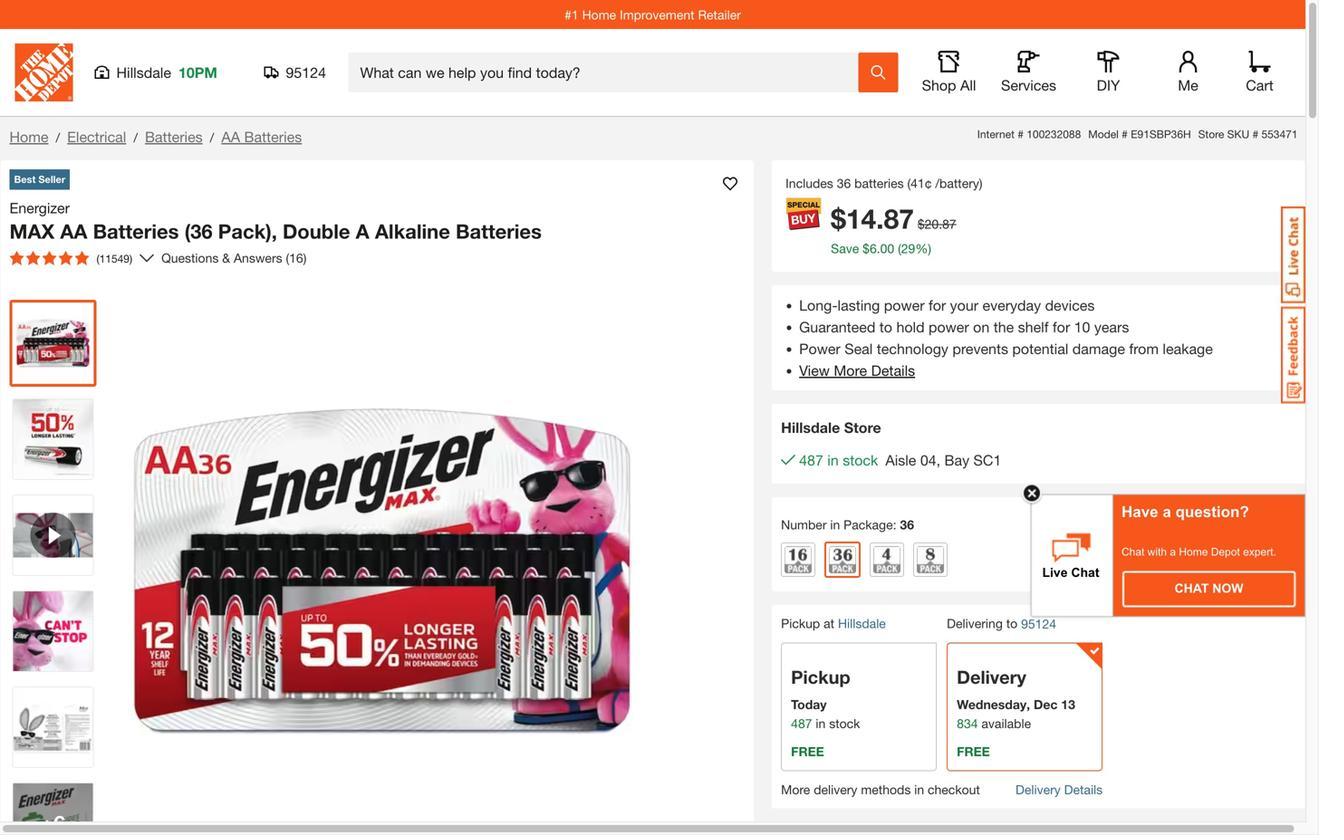 Task type: describe. For each thing, give the bounding box(es) containing it.
delivering
[[947, 616, 1003, 631]]

1 horizontal spatial power
[[929, 319, 969, 336]]

prevents
[[953, 340, 1009, 358]]

services
[[1001, 77, 1057, 94]]

hillsdale for hillsdale store
[[781, 419, 840, 436]]

&
[[222, 251, 230, 266]]

delivery for delivery details
[[1016, 782, 1061, 797]]

methods
[[861, 782, 911, 797]]

electrical
[[67, 128, 126, 145]]

more delivery methods in checkout
[[781, 782, 980, 797]]

e91sbp36h
[[1131, 128, 1191, 140]]

%)
[[916, 241, 932, 256]]

package
[[844, 517, 893, 532]]

double
[[283, 219, 350, 243]]

0 horizontal spatial 87
[[884, 203, 914, 235]]

diy
[[1097, 77, 1121, 94]]

What can we help you find today? search field
[[360, 53, 858, 92]]

energizer
[[10, 199, 70, 217]]

0 vertical spatial (
[[908, 176, 911, 191]]

1 vertical spatial home
[[10, 128, 48, 145]]

sku
[[1228, 128, 1250, 140]]

$ inside $ 14 . 87 $ 20 . 87
[[918, 217, 925, 232]]

1 vertical spatial (
[[898, 241, 902, 256]]

0 horizontal spatial for
[[929, 297, 946, 314]]

#1
[[565, 7, 579, 22]]

hillsdale store
[[781, 419, 881, 436]]

to inside "delivering to 95124"
[[1007, 616, 1018, 631]]

0 vertical spatial stock
[[843, 452, 878, 469]]

delivery wednesday, dec 13 834 available
[[957, 666, 1076, 731]]

1 horizontal spatial aa
[[221, 128, 240, 145]]

6295025746001 image
[[13, 496, 93, 575]]

expert.
[[1243, 546, 1277, 558]]

cart
[[1246, 77, 1274, 94]]

home link
[[10, 128, 48, 145]]

today
[[791, 697, 827, 712]]

00
[[881, 241, 895, 256]]

95124 inside "delivering to 95124"
[[1021, 617, 1057, 632]]

1 vertical spatial more
[[781, 782, 811, 797]]

power
[[799, 340, 841, 358]]

internet # 100232088 model # e91sbp36h store sku # 553471
[[978, 128, 1298, 140]]

have
[[1122, 503, 1159, 520]]

29
[[902, 241, 916, 256]]

me
[[1178, 77, 1199, 94]]

lasting
[[838, 297, 880, 314]]

batteries down hillsdale 10pm
[[145, 128, 203, 145]]

batteries down 95124 button
[[244, 128, 302, 145]]

. up save $ 6 . 00 ( 29 %)
[[877, 203, 884, 235]]

1 horizontal spatial store
[[1199, 128, 1225, 140]]

shelf
[[1018, 319, 1049, 336]]

1 vertical spatial for
[[1053, 319, 1070, 336]]

model
[[1089, 128, 1119, 140]]

0 vertical spatial 487
[[799, 452, 824, 469]]

batteries up (11549)
[[93, 219, 179, 243]]

the
[[994, 319, 1014, 336]]

20
[[925, 217, 939, 232]]

13
[[1061, 697, 1076, 712]]

devices
[[1045, 297, 1095, 314]]

the home depot logo image
[[15, 44, 73, 102]]

best seller
[[14, 174, 65, 185]]

technology
[[877, 340, 949, 358]]

free for pickup
[[791, 744, 824, 759]]

chat
[[1122, 546, 1145, 558]]

potential
[[1013, 340, 1069, 358]]

pickup today 487 in stock
[[791, 666, 860, 731]]

home / electrical / batteries / aa batteries
[[10, 128, 302, 145]]

to inside long-lasting power for your everyday devices guaranteed to hold power on the shelf for 10 years power seal technology prevents potential damage from leakage view more details
[[880, 319, 893, 336]]

1 / from the left
[[56, 130, 60, 145]]

long-lasting power for your everyday devices guaranteed to hold power on the shelf for 10 years power seal technology prevents potential damage from leakage view more details
[[799, 297, 1213, 379]]

in inside pickup today 487 in stock
[[816, 716, 826, 731]]

36 image
[[829, 546, 857, 574]]

batteries link
[[145, 128, 203, 145]]

04,
[[921, 452, 941, 469]]

chat
[[1175, 582, 1209, 596]]

includes
[[786, 176, 834, 191]]

dec
[[1034, 697, 1058, 712]]

live chat image
[[1281, 207, 1306, 304]]

available
[[982, 716, 1031, 731]]

depot
[[1211, 546, 1240, 558]]

save $ 6 . 00 ( 29 %)
[[831, 241, 932, 256]]

sc1
[[974, 452, 1002, 469]]

0 vertical spatial home
[[582, 7, 616, 22]]

pack),
[[218, 219, 277, 243]]

batteries right alkaline
[[456, 219, 542, 243]]

from
[[1130, 340, 1159, 358]]

delivering to 95124
[[947, 616, 1057, 632]]

:
[[893, 517, 897, 532]]

1 horizontal spatial $
[[863, 241, 870, 256]]

long-
[[799, 297, 838, 314]]

aa inside "energizer max aa batteries (36 pack), double a alkaline batteries"
[[60, 219, 87, 243]]

aisle
[[886, 452, 917, 469]]

your
[[950, 297, 979, 314]]

services button
[[1000, 51, 1058, 94]]

bay
[[945, 452, 970, 469]]

more inside long-lasting power for your everyday devices guaranteed to hold power on the shelf for 10 years power seal technology prevents potential damage from leakage view more details
[[834, 362, 867, 379]]

details inside button
[[1065, 782, 1103, 797]]

aisle 04, bay sc1
[[886, 452, 1002, 469]]

number in package : 36
[[781, 517, 914, 532]]

487 in stock
[[799, 452, 878, 469]]

100232088
[[1027, 128, 1081, 140]]

487 inside pickup today 487 in stock
[[791, 716, 812, 731]]

1 # from the left
[[1018, 128, 1024, 140]]

87 inside $ 14 . 87 $ 20 . 87
[[943, 217, 957, 232]]

#1 home improvement retailer
[[565, 7, 741, 22]]

have a question?
[[1122, 503, 1250, 520]]

(11549) link
[[2, 244, 154, 273]]

(11549)
[[97, 252, 132, 265]]

4 image
[[874, 546, 901, 574]]

with
[[1148, 546, 1167, 558]]

pickup at hillsdale
[[781, 616, 886, 631]]

0 vertical spatial power
[[884, 297, 925, 314]]

cart link
[[1240, 51, 1280, 94]]

6
[[870, 241, 877, 256]]

electrical link
[[67, 128, 126, 145]]

batteries
[[855, 176, 904, 191]]

delivery
[[814, 782, 858, 797]]

553471
[[1262, 128, 1298, 140]]

damage
[[1073, 340, 1126, 358]]



Task type: locate. For each thing, give the bounding box(es) containing it.
for left 10
[[1053, 319, 1070, 336]]

free for delivery
[[957, 744, 990, 759]]

$
[[831, 203, 846, 235], [918, 217, 925, 232], [863, 241, 870, 256]]

chat with a home depot expert.
[[1122, 546, 1277, 558]]

aa right batteries link
[[221, 128, 240, 145]]

answers
[[234, 251, 282, 266]]

2 horizontal spatial #
[[1253, 128, 1259, 140]]

energizer aa batteries e91sbp36h c3.4 image
[[13, 784, 93, 836]]

95124 link
[[1021, 615, 1057, 634]]

0 horizontal spatial 36
[[837, 176, 851, 191]]

2 horizontal spatial home
[[1179, 546, 1208, 558]]

0 vertical spatial aa
[[221, 128, 240, 145]]

shop all button
[[920, 51, 978, 94]]

1 vertical spatial a
[[1170, 546, 1176, 558]]

1 vertical spatial aa
[[60, 219, 87, 243]]

0 horizontal spatial home
[[10, 128, 48, 145]]

details down technology at the top right of page
[[871, 362, 915, 379]]

# right sku
[[1253, 128, 1259, 140]]

energizer aa batteries e91sbp36h 64.0 image
[[13, 304, 93, 383]]

1 horizontal spatial 87
[[943, 217, 957, 232]]

delivery inside "delivery wednesday, dec 13 834 available"
[[957, 666, 1027, 688]]

improvement
[[620, 7, 695, 22]]

16 image
[[785, 546, 812, 574]]

stock up delivery
[[829, 716, 860, 731]]

everyday
[[983, 297, 1041, 314]]

1 vertical spatial store
[[844, 419, 881, 436]]

0 vertical spatial 36
[[837, 176, 851, 191]]

2 horizontal spatial $
[[918, 217, 925, 232]]

2 free from the left
[[957, 744, 990, 759]]

1 horizontal spatial (
[[908, 176, 911, 191]]

to left '95124' link
[[1007, 616, 1018, 631]]

0 vertical spatial details
[[871, 362, 915, 379]]

1 horizontal spatial more
[[834, 362, 867, 379]]

¢
[[925, 176, 932, 191]]

details inside long-lasting power for your everyday devices guaranteed to hold power on the shelf for 10 years power seal technology prevents potential damage from leakage view more details
[[871, 362, 915, 379]]

in down today
[[816, 716, 826, 731]]

includes 36 batteries ( 41 ¢ /battery )
[[786, 176, 983, 191]]

0 horizontal spatial #
[[1018, 128, 1024, 140]]

a right with
[[1170, 546, 1176, 558]]

0 horizontal spatial /
[[56, 130, 60, 145]]

1 vertical spatial hillsdale
[[781, 419, 840, 436]]

87 right 20
[[943, 217, 957, 232]]

pickup for pickup today 487 in stock
[[791, 666, 851, 688]]

stock inside pickup today 487 in stock
[[829, 716, 860, 731]]

/ right batteries link
[[210, 130, 214, 145]]

delivery details button
[[1016, 781, 1103, 800]]

0 vertical spatial store
[[1199, 128, 1225, 140]]

chat now link
[[1124, 572, 1295, 607]]

guaranteed
[[799, 319, 876, 336]]

questions & answers (16)
[[161, 251, 307, 266]]

all
[[961, 77, 976, 94]]

internet
[[978, 128, 1015, 140]]

energizer aa batteries e91sbp36h 66.3 image
[[13, 688, 93, 768]]

energizer aa batteries e91sbp36h 40.2 image
[[13, 592, 93, 672]]

checkout
[[928, 782, 980, 797]]

to left hold
[[880, 319, 893, 336]]

energizer aa batteries e91sbp36h e1.1 image
[[13, 400, 93, 479]]

# right "model"
[[1122, 128, 1128, 140]]

power down your
[[929, 319, 969, 336]]

487 down today
[[791, 716, 812, 731]]

questions
[[161, 251, 219, 266]]

5 stars image
[[10, 251, 89, 266]]

1 horizontal spatial 95124
[[1021, 617, 1057, 632]]

. inside $ 14 . 87 $ 20 . 87
[[939, 217, 943, 232]]

. left 29
[[877, 241, 881, 256]]

# right 'internet'
[[1018, 128, 1024, 140]]

delivery up wednesday,
[[957, 666, 1027, 688]]

delivery details
[[1016, 782, 1103, 797]]

8 image
[[917, 546, 944, 574]]

store left sku
[[1199, 128, 1225, 140]]

in down hillsdale store
[[828, 452, 839, 469]]

3 # from the left
[[1253, 128, 1259, 140]]

2 vertical spatial home
[[1179, 546, 1208, 558]]

hillsdale right "at"
[[838, 616, 886, 631]]

487 down hillsdale store
[[799, 452, 824, 469]]

95124 button
[[264, 63, 327, 82]]

0 vertical spatial to
[[880, 319, 893, 336]]

store up 487 in stock
[[844, 419, 881, 436]]

0 horizontal spatial 95124
[[286, 64, 326, 81]]

0 horizontal spatial free
[[791, 744, 824, 759]]

feedback link image
[[1281, 306, 1306, 404]]

0 horizontal spatial details
[[871, 362, 915, 379]]

$ 14 . 87 $ 20 . 87
[[831, 203, 957, 235]]

aa batteries link
[[221, 128, 302, 145]]

0 horizontal spatial power
[[884, 297, 925, 314]]

a right have
[[1163, 503, 1172, 520]]

save
[[831, 241, 859, 256]]

1 vertical spatial 487
[[791, 716, 812, 731]]

stock left the aisle
[[843, 452, 878, 469]]

shop all
[[922, 77, 976, 94]]

. down /battery
[[939, 217, 943, 232]]

free
[[791, 744, 824, 759], [957, 744, 990, 759]]

now
[[1213, 582, 1244, 596]]

41
[[911, 176, 925, 191]]

1 horizontal spatial for
[[1053, 319, 1070, 336]]

pickup up today
[[791, 666, 851, 688]]

pickup
[[781, 616, 820, 631], [791, 666, 851, 688]]

0 horizontal spatial more
[[781, 782, 811, 797]]

/battery
[[936, 176, 980, 191]]

power
[[884, 297, 925, 314], [929, 319, 969, 336]]

aa up (11549) button
[[60, 219, 87, 243]]

( right 00
[[898, 241, 902, 256]]

( left ¢
[[908, 176, 911, 191]]

1 horizontal spatial details
[[1065, 782, 1103, 797]]

best
[[14, 174, 36, 185]]

95124 up the aa batteries "link"
[[286, 64, 326, 81]]

10pm
[[178, 64, 217, 81]]

retailer
[[698, 7, 741, 22]]

2 / from the left
[[134, 130, 138, 145]]

1 horizontal spatial to
[[1007, 616, 1018, 631]]

0 vertical spatial hillsdale
[[116, 64, 171, 81]]

home left depot
[[1179, 546, 1208, 558]]

834
[[957, 716, 978, 731]]

1 horizontal spatial home
[[582, 7, 616, 22]]

$ right 'save'
[[863, 241, 870, 256]]

0 horizontal spatial $
[[831, 203, 846, 235]]

1 vertical spatial to
[[1007, 616, 1018, 631]]

hillsdale up 487 in stock
[[781, 419, 840, 436]]

36 right includes
[[837, 176, 851, 191]]

seller
[[38, 174, 65, 185]]

home right #1
[[582, 7, 616, 22]]

delivery inside button
[[1016, 782, 1061, 797]]

delivery
[[957, 666, 1027, 688], [1016, 782, 1061, 797]]

2 # from the left
[[1122, 128, 1128, 140]]

view more details link
[[799, 362, 915, 379]]

a
[[1163, 503, 1172, 520], [1170, 546, 1176, 558]]

)
[[980, 176, 983, 191]]

delivery down available at the right bottom of the page
[[1016, 782, 1061, 797]]

chat now
[[1175, 582, 1244, 596]]

hillsdale left 10pm
[[116, 64, 171, 81]]

at
[[824, 616, 835, 631]]

1 free from the left
[[791, 744, 824, 759]]

free down today
[[791, 744, 824, 759]]

1 vertical spatial 95124
[[1021, 617, 1057, 632]]

for
[[929, 297, 946, 314], [1053, 319, 1070, 336]]

1 vertical spatial pickup
[[791, 666, 851, 688]]

87 up 29
[[884, 203, 914, 235]]

free down 834
[[957, 744, 990, 759]]

alkaline
[[375, 219, 450, 243]]

1 vertical spatial stock
[[829, 716, 860, 731]]

$ up %)
[[918, 217, 925, 232]]

0 vertical spatial pickup
[[781, 616, 820, 631]]

36
[[837, 176, 851, 191], [900, 517, 914, 532]]

#
[[1018, 128, 1024, 140], [1122, 128, 1128, 140], [1253, 128, 1259, 140]]

0 vertical spatial delivery
[[957, 666, 1027, 688]]

hold
[[897, 319, 925, 336]]

leakage
[[1163, 340, 1213, 358]]

(
[[908, 176, 911, 191], [898, 241, 902, 256]]

95124 inside button
[[286, 64, 326, 81]]

hillsdale button
[[838, 616, 886, 631]]

0 vertical spatial for
[[929, 297, 946, 314]]

details down 13
[[1065, 782, 1103, 797]]

for left your
[[929, 297, 946, 314]]

$ up 'save'
[[831, 203, 846, 235]]

in right methods
[[915, 782, 924, 797]]

1 horizontal spatial #
[[1122, 128, 1128, 140]]

36 right :
[[900, 517, 914, 532]]

stock
[[843, 452, 878, 469], [829, 716, 860, 731]]

2 vertical spatial hillsdale
[[838, 616, 886, 631]]

pickup left "at"
[[781, 616, 820, 631]]

home up best
[[10, 128, 48, 145]]

delivery for delivery wednesday, dec 13 834 available
[[957, 666, 1027, 688]]

95124 right the delivering
[[1021, 617, 1057, 632]]

1 vertical spatial details
[[1065, 782, 1103, 797]]

0 horizontal spatial to
[[880, 319, 893, 336]]

0 vertical spatial a
[[1163, 503, 1172, 520]]

1 vertical spatial power
[[929, 319, 969, 336]]

0 vertical spatial more
[[834, 362, 867, 379]]

pickup for pickup at hillsdale
[[781, 616, 820, 631]]

1 horizontal spatial free
[[957, 744, 990, 759]]

(16)
[[286, 251, 307, 266]]

1 horizontal spatial /
[[134, 130, 138, 145]]

3 / from the left
[[210, 130, 214, 145]]

0 horizontal spatial aa
[[60, 219, 87, 243]]

store
[[1199, 128, 1225, 140], [844, 419, 881, 436]]

batteries
[[145, 128, 203, 145], [244, 128, 302, 145], [93, 219, 179, 243], [456, 219, 542, 243]]

more down seal
[[834, 362, 867, 379]]

in
[[828, 452, 839, 469], [830, 517, 840, 532], [816, 716, 826, 731], [915, 782, 924, 797]]

power up hold
[[884, 297, 925, 314]]

14
[[846, 203, 877, 235]]

wednesday,
[[957, 697, 1030, 712]]

1 vertical spatial 36
[[900, 517, 914, 532]]

/ right home link on the top left
[[56, 130, 60, 145]]

pickup inside pickup today 487 in stock
[[791, 666, 851, 688]]

question?
[[1176, 503, 1250, 520]]

0 horizontal spatial (
[[898, 241, 902, 256]]

more left delivery
[[781, 782, 811, 797]]

1 horizontal spatial 36
[[900, 517, 914, 532]]

energizer max aa batteries (36 pack), double a alkaline batteries
[[10, 199, 542, 243]]

in right number
[[830, 517, 840, 532]]

0 vertical spatial 95124
[[286, 64, 326, 81]]

0 horizontal spatial store
[[844, 419, 881, 436]]

diy button
[[1080, 51, 1138, 94]]

1 vertical spatial delivery
[[1016, 782, 1061, 797]]

2 horizontal spatial /
[[210, 130, 214, 145]]

/ left batteries link
[[134, 130, 138, 145]]

hillsdale for hillsdale 10pm
[[116, 64, 171, 81]]

seal
[[845, 340, 873, 358]]



Task type: vqa. For each thing, say whether or not it's contained in the screenshot.
my
no



